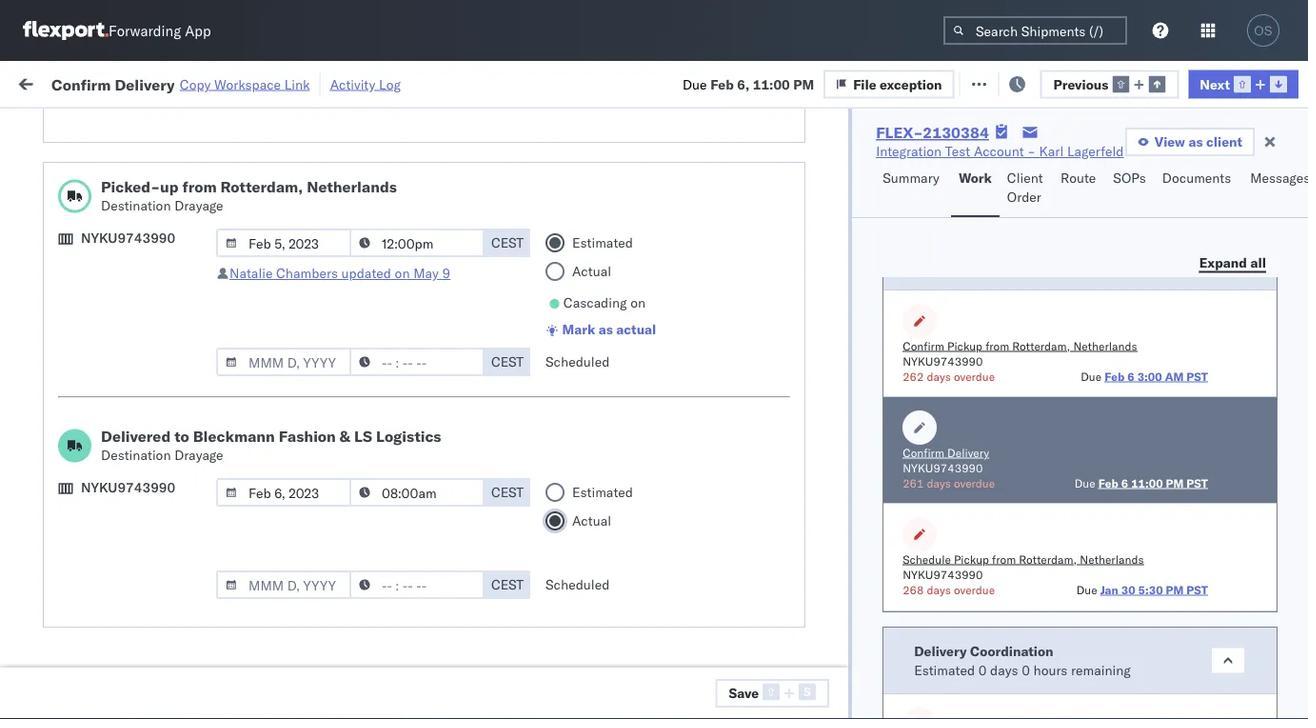 Task type: describe. For each thing, give the bounding box(es) containing it.
flex id
[[815, 156, 851, 170]]

7 ocean fcl from the top
[[377, 454, 444, 471]]

11:59 pm pst, feb 13, 2023
[[101, 370, 282, 387]]

pickup for top the confirm pickup from rotterdam, netherlands button
[[96, 150, 137, 167]]

customs for 2nd "upload customs clearance documents" link
[[91, 318, 144, 334]]

0 horizontal spatial exception
[[880, 75, 943, 92]]

test
[[624, 328, 655, 345]]

4 11:59 from the top
[[101, 496, 138, 512]]

2 12:30 pm pst, feb 17, 2023 from the top
[[101, 663, 282, 680]]

ca for third schedule pickup from los angeles, ca link from the top of the page
[[44, 546, 62, 563]]

netherlands up 10:00
[[44, 295, 118, 311]]

1 mbltest1234 from the top
[[1092, 538, 1182, 554]]

5:30 pm pst, feb 4, 2023
[[101, 244, 265, 261]]

overdue for 262 days overdue
[[954, 369, 996, 383]]

2 -- : -- -- text field from the top
[[350, 571, 485, 599]]

chambers
[[276, 265, 338, 281]]

inc.
[[598, 328, 621, 345]]

due feb 6 11:00 pm pst
[[1075, 475, 1209, 490]]

os button
[[1242, 9, 1286, 52]]

pst for feb 6 11:00 pm pst
[[1187, 475, 1209, 490]]

8 ocean fcl from the top
[[377, 496, 444, 512]]

mmm d, yyyy text field for first -- : -- -- text field from the top of the page
[[216, 348, 351, 376]]

0 horizontal spatial file exception
[[854, 75, 943, 92]]

documents for 1st "upload customs clearance documents" link from the top
[[44, 253, 113, 270]]

track
[[484, 74, 515, 90]]

2 ocean fcl from the top
[[377, 202, 444, 219]]

5:30 am pst, feb 3, 2023
[[101, 202, 266, 219]]

2 air from the top
[[377, 622, 394, 638]]

pst for jan 30 5:30 pm pst
[[1187, 582, 1209, 596]]

numbers for container numbers
[[968, 163, 1015, 178]]

2 otter from the top
[[501, 580, 532, 596]]

4 fcl from the top
[[420, 286, 444, 303]]

confirm inside confirm pickup from rotterdam, netherlands nyku9743990
[[903, 338, 945, 352]]

resize handle column header for deadline
[[278, 148, 301, 719]]

los for 1st schedule pickup from los angeles, ca button from the bottom of the page
[[180, 527, 201, 544]]

6 fcl from the top
[[420, 412, 444, 429]]

from for third schedule pickup from los angeles, ca link from the bottom
[[148, 360, 176, 376]]

&
[[340, 427, 351, 446]]

ping down bookings
[[501, 496, 533, 512]]

2 11:59 pm pst, feb 16, 2023 from the top
[[101, 580, 282, 596]]

confirm inside confirm delivery nyku9743990
[[903, 445, 945, 459]]

previous
[[1054, 75, 1109, 92]]

my work
[[19, 69, 104, 95]]

2 17, from the top
[[225, 663, 245, 680]]

next
[[1200, 75, 1231, 92]]

1 11:59 from the top
[[101, 370, 138, 387]]

5 ocean fcl from the top
[[377, 370, 444, 387]]

4 cest from the top
[[491, 576, 524, 593]]

confirm inside confirm pickup from los angeles, ca
[[44, 485, 92, 502]]

delivery down airport
[[104, 662, 153, 679]]

1 1988285 from the top
[[887, 538, 945, 554]]

Search Work text field
[[669, 68, 877, 97]]

activity
[[330, 76, 376, 92]]

6,
[[737, 75, 750, 92]]

1 cest from the top
[[491, 234, 524, 251]]

overdue for 268 days overdue
[[954, 582, 996, 596]]

nyku9743990 inside confirm pickup from rotterdam, netherlands nyku9743990
[[903, 353, 983, 368]]

2 flex-1988285 from the top
[[846, 580, 945, 596]]

1 vertical spatial estimated
[[572, 484, 633, 501]]

2 schedule delivery appointment button from the top
[[44, 578, 234, 599]]

11:00 for due feb 6, 11:00 pm
[[753, 75, 790, 92]]

2 16, from the top
[[225, 580, 245, 596]]

flex
[[815, 156, 837, 170]]

1 testmbl123 from the top
[[1092, 370, 1175, 387]]

1 maeu9408431 from the top
[[1092, 160, 1188, 177]]

client for client order
[[1008, 170, 1044, 186]]

delivery down delivered
[[104, 453, 153, 470]]

angeles, for confirm pickup from los angeles, ca link
[[197, 485, 249, 502]]

10:00
[[101, 328, 138, 345]]

pickup for confirm pickup from los angeles, ca button
[[96, 485, 137, 502]]

1 digital from the top
[[842, 622, 881, 638]]

1 -- : -- -- text field from the top
[[350, 348, 485, 376]]

schedule inside schedule pickup from rotterdam, netherlands nyku9743990
[[903, 552, 951, 566]]

netherlands inside picked-up from rotterdam, netherlands destination drayage
[[307, 177, 397, 196]]

confirm pickup from rotterdam, netherlands for confirm pickup from rotterdam, netherlands link for the confirm pickup from rotterdam, netherlands button to the middle
[[44, 276, 240, 311]]

2 actual from the top
[[572, 512, 612, 529]]

to
[[174, 427, 189, 446]]

my
[[19, 69, 49, 95]]

picked-up from rotterdam, netherlands destination drayage
[[101, 177, 397, 214]]

1 integration test account - western digital from the top
[[625, 622, 881, 638]]

overdue for 261 days overdue
[[954, 475, 996, 490]]

760 at risk
[[350, 74, 416, 90]]

integration inside integration test account - karl lagerfeld link
[[876, 143, 942, 160]]

1 2130387 from the top
[[887, 160, 945, 177]]

confirm pickup from los angeles, ca button
[[44, 484, 271, 524]]

2 11:59 from the top
[[101, 412, 138, 429]]

route button
[[1054, 161, 1106, 217]]

Search Shipments (/) text field
[[944, 16, 1128, 45]]

confirm pickup from rotterdam, netherlands nyku9743990
[[903, 338, 1138, 368]]

ls
[[354, 427, 373, 446]]

days for 268
[[927, 582, 951, 596]]

confirm delivery link
[[44, 201, 145, 220]]

feb 6 11:00 pm pst button
[[1099, 475, 1209, 490]]

angeles, for third schedule pickup from los angeles, ca link from the top of the page
[[204, 527, 257, 544]]

client order button
[[1000, 161, 1054, 217]]

2 vertical spatial 2130384
[[887, 286, 945, 303]]

10:00 pm pst, feb 9, 2023
[[101, 328, 274, 345]]

ca for third schedule pickup from los angeles, ca link from the bottom
[[44, 379, 62, 395]]

2 upload customs clearance documents link from the top
[[44, 317, 271, 355]]

mmm d, yyyy text field for 2nd -- : -- -- text field
[[216, 478, 351, 507]]

schedule pickup from los angeles international airport link
[[44, 610, 271, 648]]

3 fcl from the top
[[420, 244, 444, 261]]

6 ocean from the top
[[377, 412, 416, 429]]

container numbers button
[[958, 144, 1063, 178]]

1 products from the top
[[536, 538, 590, 554]]

cascading
[[564, 294, 627, 311]]

2 2130387 from the top
[[887, 202, 945, 219]]

on for cascading
[[631, 294, 646, 311]]

due feb 6, 11:00 pm
[[683, 75, 815, 92]]

resize handle column header for flex id
[[935, 148, 958, 719]]

1 fcl from the top
[[420, 160, 444, 177]]

205 on track
[[437, 74, 515, 90]]

1 14, from the top
[[225, 412, 245, 429]]

zimu3048342
[[1092, 286, 1182, 303]]

due feb 6 3:00 am pst
[[1081, 369, 1209, 383]]

1 upload from the top
[[44, 234, 87, 251]]

1 0 from the left
[[979, 661, 987, 678]]

1 schedule delivery appointment link from the top
[[44, 452, 234, 471]]

2 11:59 pm pst, feb 14, 2023 from the top
[[101, 454, 282, 471]]

mbl/mawb
[[1092, 156, 1158, 170]]

3 11:59 from the top
[[101, 454, 138, 471]]

2 vertical spatial flex-2130384
[[846, 286, 945, 303]]

0 vertical spatial flex-2130384
[[876, 123, 989, 142]]

2 ocean from the top
[[377, 202, 416, 219]]

8 fcl from the top
[[420, 496, 444, 512]]

log
[[379, 76, 401, 92]]

lululemon usa inc. test
[[501, 328, 655, 345]]

angeles, for third schedule pickup from los angeles, ca link from the bottom
[[204, 360, 257, 376]]

messages
[[1251, 170, 1309, 186]]

delivery coordination estimated 0 days 0 hours remaining
[[915, 642, 1131, 678]]

1 horizontal spatial file
[[984, 74, 1008, 90]]

message
[[255, 74, 309, 90]]

4 ocean from the top
[[377, 286, 416, 303]]

bookings
[[501, 454, 557, 471]]

205
[[437, 74, 462, 90]]

0 horizontal spatial work
[[207, 74, 240, 90]]

fashion
[[279, 427, 336, 446]]

airport
[[125, 630, 167, 647]]

days for 262
[[927, 369, 951, 383]]

1 horizontal spatial file exception
[[984, 74, 1073, 90]]

client order
[[1008, 170, 1044, 205]]

mbl/mawb numbers
[[1092, 156, 1208, 170]]

1 12:30 pm pst, feb 17, 2023 from the top
[[101, 622, 282, 638]]

1 12:30 from the top
[[101, 622, 138, 638]]

view as client
[[1155, 133, 1243, 150]]

1 vertical spatial on
[[395, 265, 410, 281]]

due for due feb 6 11:00 pm pst
[[1075, 475, 1096, 490]]

6 for 3:00
[[1128, 369, 1135, 383]]

los for 3rd schedule pickup from los angeles, ca button from the bottom
[[180, 360, 201, 376]]

2 1911408 from the top
[[887, 454, 945, 471]]

2 -- : -- -- text field from the top
[[350, 478, 485, 507]]

mbl/mawb numbers button
[[1082, 151, 1301, 171]]

angeles
[[204, 611, 253, 628]]

documents button
[[1155, 161, 1243, 217]]

scheduled for picked-up from rotterdam, netherlands
[[546, 353, 610, 370]]

3 schedule pickup from los angeles, ca button from the top
[[44, 526, 271, 566]]

from for confirm pickup from los angeles, ca link
[[141, 485, 168, 502]]

workitem button
[[11, 151, 276, 171]]

mode
[[377, 156, 406, 170]]

save button
[[716, 679, 830, 708]]

3 schedule pickup from los angeles, ca link from the top
[[44, 526, 271, 564]]

jan 30 5:30 pm pst button
[[1101, 582, 1209, 596]]

1 vertical spatial flex-2130384
[[846, 244, 945, 261]]

resize handle column header for container numbers
[[1059, 148, 1082, 719]]

work button
[[951, 161, 1000, 217]]

3 schedule delivery appointment link from the top
[[44, 662, 234, 681]]

1 schedule pickup from los angeles, ca link from the top
[[44, 359, 271, 397]]

3 ocean fcl from the top
[[377, 244, 444, 261]]

schedule pickup from los angeles, ca for third schedule pickup from los angeles, ca link from the top of the page
[[44, 527, 257, 563]]

order
[[1008, 189, 1042, 205]]

1 air from the top
[[377, 328, 394, 345]]

1 2001714 from the top
[[887, 622, 945, 638]]

1 1911408 from the top
[[887, 412, 945, 429]]

delivery left copy
[[115, 75, 175, 94]]

expand all button
[[1188, 249, 1278, 277]]

delivery up schedule pickup from los angeles international airport
[[104, 579, 153, 595]]

resize handle column header for workitem
[[272, 148, 295, 719]]

scheduled for delivered to bleckmann fashion & ls logistics
[[546, 576, 610, 593]]

2 schedule delivery appointment link from the top
[[44, 578, 234, 597]]

jan
[[1101, 582, 1119, 596]]

test inside integration test account - karl lagerfeld link
[[946, 143, 971, 160]]

remaining
[[1072, 661, 1131, 678]]

destination inside delivered to bleckmann fashion & ls logistics destination drayage
[[101, 447, 171, 463]]

2 mofu0618318 from the top
[[968, 495, 1065, 512]]

action
[[1243, 74, 1285, 90]]

confirm pickup from rotterdam, netherlands for top the confirm pickup from rotterdam, netherlands button confirm pickup from rotterdam, netherlands link
[[44, 150, 240, 186]]

2 vertical spatial confirm pickup from rotterdam, netherlands button
[[903, 338, 1138, 353]]

delivered
[[101, 427, 171, 446]]

drayage inside delivered to bleckmann fashion & ls logistics destination drayage
[[174, 447, 223, 463]]

bookings test consignee
[[501, 454, 653, 471]]

actions
[[1252, 156, 1291, 170]]

sops
[[1114, 170, 1147, 186]]

lululemon
[[501, 328, 564, 345]]

documents for 2nd "upload customs clearance documents" link
[[44, 337, 113, 353]]

due jan 30 5:30 pm pst
[[1077, 582, 1209, 596]]

usa
[[568, 328, 594, 345]]

forwarding
[[109, 21, 181, 40]]

natalie chambers updated on may 9 button
[[230, 265, 451, 281]]

nyku9743990 inside schedule pickup from rotterdam, netherlands nyku9743990
[[903, 567, 983, 581]]

upload customs clearance documents button
[[44, 317, 271, 357]]

1 2006134 from the top
[[887, 370, 945, 387]]

copy
[[180, 76, 211, 92]]

previous button
[[1041, 70, 1180, 98]]

up
[[160, 177, 179, 196]]

1 vertical spatial 2130384
[[887, 244, 945, 261]]

activity log button
[[330, 72, 401, 96]]

3 ocean from the top
[[377, 244, 416, 261]]

pst for feb 6 3:00 am pst
[[1187, 369, 1209, 383]]

5 11:59 from the top
[[101, 580, 138, 596]]

4 ocean fcl from the top
[[377, 286, 444, 303]]

clearance for 1st "upload customs clearance documents" link from the top
[[148, 234, 209, 251]]

3 cest from the top
[[491, 484, 524, 501]]

from for top the confirm pickup from rotterdam, netherlands button confirm pickup from rotterdam, netherlands link
[[141, 150, 168, 167]]

lagerfeld inside integration test account - karl lagerfeld link
[[1068, 143, 1124, 160]]

updated
[[342, 265, 391, 281]]

0 vertical spatial 2130384
[[923, 123, 989, 142]]

2 otter products - test account from the top
[[501, 580, 684, 596]]

2,
[[225, 160, 237, 177]]

2 testmbl123 from the top
[[1092, 496, 1175, 512]]

1 vertical spatial 11:00
[[101, 160, 138, 177]]

0 horizontal spatial confirm delivery button
[[44, 201, 145, 221]]

1 schedule delivery appointment button from the top
[[44, 452, 234, 473]]

0 horizontal spatial file
[[854, 75, 877, 92]]

2 vertical spatial 5:30
[[1139, 582, 1164, 596]]

261
[[903, 475, 924, 490]]

pickup for the confirm pickup from rotterdam, netherlands button to the middle
[[96, 276, 137, 292]]

1 vertical spatial confirm delivery button
[[903, 444, 990, 460]]

container numbers
[[968, 148, 1019, 178]]

0 vertical spatial documents
[[1163, 170, 1232, 186]]

on for 205
[[466, 74, 481, 90]]

delivery inside confirm delivery nyku9743990
[[948, 445, 990, 459]]

numbers for mbl/mawb numbers
[[1161, 156, 1208, 170]]

0 vertical spatial am
[[133, 202, 155, 219]]

flex-1989365
[[846, 328, 945, 345]]

resize handle column header for client name
[[592, 148, 615, 719]]

delivery inside delivery coordination estimated 0 days 0 hours remaining
[[915, 642, 967, 659]]

nyku9743990 inside confirm delivery nyku9743990
[[903, 460, 983, 474]]

flexport. image
[[23, 21, 109, 40]]

schedule pickup from rotterdam, netherlands nyku9743990
[[903, 552, 1144, 581]]

pickup for 1st schedule pickup from los angeles, ca button from the bottom of the page
[[104, 527, 145, 544]]

2 0 from the left
[[1022, 661, 1030, 678]]

13,
[[225, 370, 245, 387]]

forwarding app
[[109, 21, 211, 40]]



Task type: locate. For each thing, give the bounding box(es) containing it.
2 14, from the top
[[225, 454, 245, 471]]

import
[[160, 74, 203, 90]]

8 ocean from the top
[[377, 496, 416, 512]]

schedule
[[44, 360, 100, 376], [44, 401, 100, 418], [44, 453, 100, 470], [44, 527, 100, 544], [903, 552, 951, 566], [44, 579, 100, 595], [44, 611, 100, 628], [44, 662, 100, 679]]

schedule delivery appointment button down airport
[[44, 662, 234, 682]]

flex-2130384 link
[[876, 123, 989, 142]]

route
[[1061, 170, 1097, 186]]

1 horizontal spatial numbers
[[1161, 156, 1208, 170]]

los left angeles
[[180, 611, 201, 628]]

2 mawb1234 from the top
[[1092, 663, 1166, 680]]

days for 261
[[927, 475, 951, 490]]

3 appointment from the top
[[156, 662, 234, 679]]

netherlands inside confirm pickup from rotterdam, netherlands nyku9743990
[[1074, 338, 1138, 352]]

consignee inside button
[[625, 156, 680, 170]]

1 mawb1234 from the top
[[1092, 622, 1166, 638]]

clearance inside button
[[148, 318, 209, 334]]

0 vertical spatial destination
[[101, 197, 171, 214]]

1 resize handle column header from the left
[[272, 148, 295, 719]]

mofu0618318 down confirm pickup from rotterdam, netherlands nyku9743990
[[968, 370, 1065, 386]]

1 horizontal spatial on
[[466, 74, 481, 90]]

1 vertical spatial 14,
[[225, 454, 245, 471]]

1 flex-1988285 from the top
[[846, 538, 945, 554]]

1 flex-1911408 from the top
[[846, 412, 945, 429]]

schedule pickup from los angeles international airport
[[44, 611, 253, 647]]

0 vertical spatial work
[[207, 74, 240, 90]]

1 horizontal spatial exception
[[1011, 74, 1073, 90]]

nyku9743990
[[81, 230, 175, 246], [968, 286, 1061, 302], [903, 353, 983, 368], [903, 460, 983, 474], [81, 479, 175, 496], [968, 537, 1061, 554], [903, 567, 983, 581], [968, 579, 1061, 596]]

MMM D, YYYY text field
[[216, 229, 351, 257], [216, 348, 351, 376], [216, 478, 351, 507], [216, 571, 351, 599]]

14, down the bleckmann
[[225, 454, 245, 471]]

1 vertical spatial schedule pickup from los angeles, ca
[[44, 401, 257, 437]]

client for client name
[[501, 156, 532, 170]]

overdue down schedule pickup from rotterdam, netherlands nyku9743990
[[954, 582, 996, 596]]

1 vertical spatial products
[[536, 580, 590, 596]]

-
[[1028, 143, 1036, 160], [776, 160, 785, 177], [776, 202, 785, 219], [776, 244, 785, 261], [776, 286, 785, 303], [625, 328, 633, 345], [633, 328, 641, 345], [536, 370, 544, 387], [536, 496, 544, 512], [660, 496, 668, 512], [593, 538, 602, 554], [593, 580, 602, 596], [776, 622, 785, 638], [776, 663, 785, 680]]

schedule delivery appointment up schedule pickup from los angeles international airport
[[44, 579, 234, 595]]

natalie chambers updated on may 9
[[230, 265, 451, 281]]

actual
[[572, 263, 612, 280], [572, 512, 612, 529]]

los for schedule pickup from los angeles international airport button
[[180, 611, 201, 628]]

2 products from the top
[[536, 580, 590, 596]]

1 vertical spatial actual
[[572, 512, 612, 529]]

destination inside picked-up from rotterdam, netherlands destination drayage
[[101, 197, 171, 214]]

schedule delivery appointment button
[[44, 452, 234, 473], [44, 578, 234, 599], [44, 662, 234, 682]]

schedule pickup from rotterdam, netherlands button
[[903, 551, 1144, 566]]

demu1232567
[[968, 453, 1065, 470]]

1988285
[[887, 538, 945, 554], [887, 580, 945, 596]]

3 schedule pickup from los angeles, ca from the top
[[44, 527, 257, 563]]

1 flex-2001714 from the top
[[846, 622, 945, 638]]

1 vertical spatial clearance
[[148, 318, 209, 334]]

2 maeu9408431 from the top
[[1092, 202, 1188, 219]]

1 horizontal spatial work
[[959, 170, 992, 186]]

schedule delivery appointment link up schedule pickup from los angeles international airport
[[44, 578, 234, 597]]

mawb1234
[[1092, 622, 1166, 638], [1092, 663, 1166, 680]]

8 resize handle column header from the left
[[1059, 148, 1082, 719]]

next button
[[1189, 70, 1299, 98]]

1 17, from the top
[[225, 622, 245, 638]]

1 ocean from the top
[[377, 160, 416, 177]]

confirm delivery button
[[44, 201, 145, 221], [903, 444, 990, 460]]

1 vertical spatial consignee
[[589, 454, 653, 471]]

days right 268
[[927, 582, 951, 596]]

1 vertical spatial upload customs clearance documents link
[[44, 317, 271, 355]]

angeles, down confirm pickup from los angeles, ca button
[[204, 527, 257, 544]]

1 vertical spatial confirm pickup from rotterdam, netherlands link
[[44, 275, 271, 313]]

2 2001714 from the top
[[887, 663, 945, 680]]

logistics
[[376, 427, 441, 446]]

17, down angeles
[[225, 663, 245, 680]]

schedule pickup from los angeles, ca button down '11:59 pm pst, feb 13, 2023'
[[44, 401, 271, 441]]

from for confirm pickup from rotterdam, netherlands link for the confirm pickup from rotterdam, netherlands button to the middle
[[141, 276, 168, 292]]

2 vertical spatial 11:00
[[1132, 475, 1164, 490]]

workspace
[[214, 76, 281, 92]]

otter
[[501, 538, 532, 554], [501, 580, 532, 596]]

1 vertical spatial digital
[[842, 663, 881, 680]]

1911408 up 261
[[887, 454, 945, 471]]

all
[[1251, 254, 1267, 271]]

maeu9408431 down sops
[[1092, 202, 1188, 219]]

batch action
[[1203, 74, 1285, 90]]

confirm
[[51, 75, 111, 94], [44, 150, 92, 167], [44, 201, 92, 218], [44, 276, 92, 292], [903, 338, 945, 352], [903, 445, 945, 459], [44, 485, 92, 502]]

2006134 down 1989365
[[887, 370, 945, 387]]

file exception up flex-2130384 link
[[854, 75, 943, 92]]

schedule delivery appointment link down delivered
[[44, 452, 234, 471]]

file down search shipments (/) text box
[[984, 74, 1008, 90]]

pickup up airport
[[104, 611, 145, 628]]

30
[[1122, 582, 1136, 596]]

1911408 down the 262 on the bottom right of the page
[[887, 412, 945, 429]]

1 vertical spatial western
[[788, 663, 838, 680]]

-- : -- -- text field
[[350, 229, 485, 257], [350, 571, 485, 599]]

appointment down schedule pickup from los angeles international airport button
[[156, 662, 234, 679]]

work
[[207, 74, 240, 90], [959, 170, 992, 186]]

schedule pickup from los angeles, ca button
[[44, 359, 271, 399], [44, 401, 271, 441], [44, 526, 271, 566]]

ca for second schedule pickup from los angeles, ca link from the bottom
[[44, 421, 62, 437]]

confirm pickup from los angeles, ca
[[44, 485, 249, 521]]

1 horizontal spatial confirm delivery button
[[903, 444, 990, 460]]

from for schedule pickup from los angeles international airport link
[[148, 611, 176, 628]]

mofu0618318
[[968, 370, 1065, 386], [968, 495, 1065, 512]]

los inside confirm pickup from los angeles, ca
[[172, 485, 193, 502]]

0
[[979, 661, 987, 678], [1022, 661, 1030, 678]]

2 schedule pickup from los angeles, ca from the top
[[44, 401, 257, 437]]

view
[[1155, 133, 1186, 150]]

from up 268 days overdue
[[993, 552, 1016, 566]]

pickup for schedule pickup from los angeles international airport button
[[104, 611, 145, 628]]

flex-2130384 up summary
[[876, 123, 989, 142]]

pickup down 10:00
[[104, 360, 145, 376]]

confirm delivery nyku9743990
[[903, 445, 990, 474]]

(0)
[[309, 74, 333, 90]]

resize handle column header
[[272, 148, 295, 719], [278, 148, 301, 719], [345, 148, 368, 719], [469, 148, 491, 719], [592, 148, 615, 719], [783, 148, 806, 719], [935, 148, 958, 719], [1059, 148, 1082, 719], [1274, 148, 1297, 719]]

0 vertical spatial products
[[536, 538, 590, 554]]

1 vertical spatial integration test account - western digital
[[625, 663, 881, 680]]

as for mark
[[599, 321, 613, 338]]

1 schedule pickup from los angeles, ca button from the top
[[44, 359, 271, 399]]

pickup for 3rd schedule pickup from los angeles, ca button from the bottom
[[104, 360, 145, 376]]

upload customs clearance documents link
[[44, 233, 271, 271], [44, 317, 271, 355]]

pickup for 2nd schedule pickup from los angeles, ca button from the bottom
[[104, 401, 145, 418]]

11:59 pm pst, feb 14, 2023 down '11:59 pm pst, feb 13, 2023'
[[101, 412, 282, 429]]

file
[[984, 74, 1008, 90], [854, 75, 877, 92]]

1 vertical spatial flex-1911408
[[846, 454, 945, 471]]

4 ca from the top
[[44, 546, 62, 563]]

mode button
[[368, 151, 472, 171]]

2 flex-1911408 from the top
[[846, 454, 945, 471]]

schedule delivery appointment button up schedule pickup from los angeles international airport
[[44, 578, 234, 599]]

4,
[[216, 244, 229, 261]]

angeles, down the 9,
[[204, 360, 257, 376]]

0 vertical spatial maeu9408431
[[1092, 160, 1188, 177]]

schedule pickup from los angeles, ca down confirm pickup from los angeles, ca button
[[44, 527, 257, 563]]

1 vertical spatial flex-2130387
[[846, 202, 945, 219]]

appointment for first schedule delivery appointment link
[[156, 453, 234, 470]]

pst
[[1187, 369, 1209, 383], [1187, 475, 1209, 490], [1187, 582, 1209, 596]]

pickup down confirm pickup from los angeles, ca
[[104, 527, 145, 544]]

1 otter from the top
[[501, 538, 532, 554]]

drayage down up
[[174, 197, 223, 214]]

numbers down view
[[1161, 156, 1208, 170]]

1 flex-2006134 from the top
[[846, 370, 945, 387]]

flex-2130387 button
[[815, 156, 949, 182], [815, 156, 949, 182], [815, 198, 949, 224], [815, 198, 949, 224]]

from down 5:30 pm pst, feb 4, 2023 on the top
[[141, 276, 168, 292]]

0 vertical spatial 14,
[[225, 412, 245, 429]]

3 overdue from the top
[[954, 582, 996, 596]]

appointment down to on the left bottom of the page
[[156, 453, 234, 470]]

2 vertical spatial overdue
[[954, 582, 996, 596]]

1 western from the top
[[788, 622, 838, 638]]

flex-2006134 down 'flex-1989365'
[[846, 370, 945, 387]]

0 vertical spatial schedule delivery appointment link
[[44, 452, 234, 471]]

1 vertical spatial 12:30 pm pst, feb 17, 2023
[[101, 663, 282, 680]]

3 schedule delivery appointment from the top
[[44, 662, 234, 679]]

2 flex-2001714 from the top
[[846, 663, 945, 680]]

mofu0618318 down demu1232567
[[968, 495, 1065, 512]]

2 ca from the top
[[44, 421, 62, 437]]

0 vertical spatial consignee
[[625, 156, 680, 170]]

ping down lululemon
[[501, 370, 533, 387]]

14, down 13,
[[225, 412, 245, 429]]

ocean fcl
[[377, 160, 444, 177], [377, 202, 444, 219], [377, 244, 444, 261], [377, 286, 444, 303], [377, 370, 444, 387], [377, 412, 444, 429], [377, 454, 444, 471], [377, 496, 444, 512]]

customs inside button
[[91, 318, 144, 334]]

0 vertical spatial schedule pickup from los angeles, ca link
[[44, 359, 271, 397]]

filtered
[[19, 117, 65, 133]]

from up 262 days overdue
[[986, 338, 1010, 352]]

1 vertical spatial customs
[[91, 318, 144, 334]]

destination down delivered
[[101, 447, 171, 463]]

netherlands up confirm delivery
[[44, 169, 118, 186]]

2 fcl from the top
[[420, 202, 444, 219]]

0 vertical spatial confirm pickup from rotterdam, netherlands button
[[44, 149, 271, 189]]

1 vertical spatial scheduled
[[546, 576, 610, 593]]

9 resize handle column header from the left
[[1274, 148, 1297, 719]]

los inside schedule pickup from los angeles international airport
[[180, 611, 201, 628]]

by:
[[69, 117, 87, 133]]

0 vertical spatial drayage
[[174, 197, 223, 214]]

3 mmm d, yyyy text field from the top
[[216, 478, 351, 507]]

3 air from the top
[[377, 663, 394, 680]]

mawb1234 down 30
[[1092, 622, 1166, 638]]

ca inside confirm pickup from los angeles, ca
[[44, 504, 62, 521]]

snooze
[[311, 156, 348, 170]]

customs for 1st "upload customs clearance documents" link from the top
[[91, 234, 144, 251]]

from inside picked-up from rotterdam, netherlands destination drayage
[[182, 177, 217, 196]]

1 vertical spatial gvcu5265864
[[968, 202, 1062, 219]]

delivery up 261 days overdue
[[948, 445, 990, 459]]

los down to on the left bottom of the page
[[172, 485, 193, 502]]

los down confirm pickup from los angeles, ca button
[[180, 527, 201, 544]]

app
[[185, 21, 211, 40]]

due for due feb 6 3:00 am pst
[[1081, 369, 1102, 383]]

schedule pickup from los angeles, ca down '11:59 pm pst, feb 13, 2023'
[[44, 401, 257, 437]]

5 ocean from the top
[[377, 370, 416, 387]]

1 horizontal spatial 11:00
[[753, 75, 790, 92]]

1 vertical spatial upload
[[44, 318, 87, 334]]

drayage inside picked-up from rotterdam, netherlands destination drayage
[[174, 197, 223, 214]]

confirm pickup from rotterdam, netherlands link for the confirm pickup from rotterdam, netherlands button to the middle
[[44, 275, 271, 313]]

0 vertical spatial confirm pickup from rotterdam, netherlands link
[[44, 149, 271, 187]]

1 vertical spatial 11:59 pm pst, feb 14, 2023
[[101, 454, 282, 471]]

5:30 for 5:30 pm pst, feb 4, 2023
[[101, 244, 130, 261]]

numbers inside the container numbers
[[968, 163, 1015, 178]]

netherlands up jan at bottom
[[1080, 552, 1144, 566]]

as inside button
[[1189, 133, 1204, 150]]

1 11:59 pm pst, feb 14, 2023 from the top
[[101, 412, 282, 429]]

pickup inside confirm pickup from rotterdam, netherlands nyku9743990
[[948, 338, 983, 352]]

2 flex-2006134 from the top
[[846, 496, 945, 512]]

container
[[968, 148, 1019, 162]]

upload customs clearance documents inside button
[[44, 318, 209, 353]]

0 vertical spatial gvcu5265864
[[968, 160, 1062, 177]]

1 scheduled from the top
[[546, 353, 610, 370]]

message (0)
[[255, 74, 333, 90]]

0 horizontal spatial as
[[599, 321, 613, 338]]

appointment for 1st schedule delivery appointment link from the bottom
[[156, 662, 234, 679]]

from down confirm pickup from los angeles, ca button
[[148, 527, 176, 544]]

0 vertical spatial estimated
[[572, 234, 633, 251]]

due left 6,
[[683, 75, 707, 92]]

2 mbltest1234 from the top
[[1092, 580, 1182, 596]]

2 schedule pickup from los angeles, ca link from the top
[[44, 401, 271, 439]]

numbers inside button
[[1161, 156, 1208, 170]]

flex id button
[[806, 151, 939, 171]]

0 vertical spatial as
[[1189, 133, 1204, 150]]

los
[[180, 360, 201, 376], [180, 401, 201, 418], [172, 485, 193, 502], [180, 527, 201, 544], [180, 611, 201, 628]]

1 vertical spatial flex-2001714
[[846, 663, 945, 680]]

confirm delivery
[[44, 201, 145, 218]]

confirm delivery button down "picked-"
[[44, 201, 145, 221]]

1 otter products - test account from the top
[[501, 538, 684, 554]]

from inside schedule pickup from rotterdam, netherlands nyku9743990
[[993, 552, 1016, 566]]

netherlands inside schedule pickup from rotterdam, netherlands nyku9743990
[[1080, 552, 1144, 566]]

from up to on the left bottom of the page
[[148, 401, 176, 418]]

estimated down bookings test consignee
[[572, 484, 633, 501]]

as
[[1189, 133, 1204, 150], [599, 321, 613, 338]]

delivery down "picked-"
[[96, 201, 145, 218]]

1 vertical spatial maeu9408431
[[1092, 202, 1188, 219]]

batch action button
[[1173, 68, 1298, 97]]

flex-2006134 down 261
[[846, 496, 945, 512]]

schedule delivery appointment down delivered
[[44, 453, 234, 470]]

2 digital from the top
[[842, 663, 881, 680]]

2 12:30 from the top
[[101, 663, 138, 680]]

pickup up 268 days overdue
[[954, 552, 990, 566]]

11:00 pm pst, feb 2, 2023
[[101, 160, 274, 177]]

mmm d, yyyy text field down the 9,
[[216, 348, 351, 376]]

16, down the bleckmann
[[225, 496, 245, 512]]

file exception
[[984, 74, 1073, 90], [854, 75, 943, 92]]

appointment for second schedule delivery appointment link from the bottom of the page
[[156, 579, 234, 595]]

1 destination from the top
[[101, 197, 171, 214]]

ping down bookings test consignee
[[625, 496, 657, 512]]

from up airport
[[148, 611, 176, 628]]

los for confirm pickup from los angeles, ca button
[[172, 485, 193, 502]]

1 vertical spatial appointment
[[156, 579, 234, 595]]

1 overdue from the top
[[954, 369, 996, 383]]

2 2006134 from the top
[[887, 496, 945, 512]]

lcl
[[420, 580, 443, 596]]

from down "upload customs clearance documents" button
[[148, 360, 176, 376]]

netherlands down snooze
[[307, 177, 397, 196]]

upload down confirm delivery link
[[44, 234, 87, 251]]

schedule pickup from los angeles, ca for third schedule pickup from los angeles, ca link from the bottom
[[44, 360, 257, 395]]

flex-2130384 up 'flex-1989365'
[[846, 286, 945, 303]]

cascading on
[[564, 294, 646, 311]]

days down coordination
[[991, 661, 1019, 678]]

account inside integration test account - karl lagerfeld link
[[974, 143, 1025, 160]]

pickup
[[96, 150, 137, 167], [96, 276, 137, 292], [948, 338, 983, 352], [104, 360, 145, 376], [104, 401, 145, 418], [96, 485, 137, 502], [104, 527, 145, 544], [954, 552, 990, 566], [104, 611, 145, 628]]

schedule delivery appointment for 1st schedule delivery appointment link from the bottom
[[44, 662, 234, 679]]

upload customs clearance documents
[[44, 234, 209, 270], [44, 318, 209, 353]]

destination down "picked-"
[[101, 197, 171, 214]]

0 vertical spatial 6
[[1128, 369, 1135, 383]]

flex-2001714 button
[[815, 617, 949, 643], [815, 617, 949, 643], [815, 659, 949, 685], [815, 659, 949, 685]]

0 vertical spatial 11:59 pm pst, feb 16, 2023
[[101, 496, 282, 512]]

maeu9408431
[[1092, 160, 1188, 177], [1092, 202, 1188, 219]]

3 resize handle column header from the left
[[345, 148, 368, 719]]

1 gvcu5265864 from the top
[[968, 160, 1062, 177]]

1 vertical spatial pst
[[1187, 475, 1209, 490]]

1 drayage from the top
[[174, 197, 223, 214]]

1 vertical spatial schedule delivery appointment button
[[44, 578, 234, 599]]

1 vertical spatial documents
[[44, 253, 113, 270]]

flex-2130387 down summary
[[846, 202, 945, 219]]

from inside confirm pickup from los angeles, ca
[[141, 485, 168, 502]]

schedule pickup from los angeles, ca link down '11:59 pm pst, feb 13, 2023'
[[44, 401, 271, 439]]

rotterdam, inside confirm pickup from rotterdam, netherlands nyku9743990
[[1013, 338, 1071, 352]]

0 vertical spatial confirm pickup from rotterdam, netherlands
[[44, 150, 240, 186]]

schedule pickup from los angeles, ca link down confirm pickup from los angeles, ca button
[[44, 526, 271, 564]]

ocean
[[377, 160, 416, 177], [377, 202, 416, 219], [377, 244, 416, 261], [377, 286, 416, 303], [377, 370, 416, 387], [377, 412, 416, 429], [377, 454, 416, 471], [377, 496, 416, 512], [377, 580, 416, 596]]

schedule pickup from los angeles, ca link
[[44, 359, 271, 397], [44, 401, 271, 439], [44, 526, 271, 564]]

flex-1911408 up 261
[[846, 454, 945, 471]]

7 ocean from the top
[[377, 454, 416, 471]]

from for second schedule pickup from los angeles, ca link from the bottom
[[148, 401, 176, 418]]

0 vertical spatial 16,
[[225, 496, 245, 512]]

1 -- : -- -- text field from the top
[[350, 229, 485, 257]]

1 vertical spatial am
[[1166, 369, 1184, 383]]

2 western from the top
[[788, 663, 838, 680]]

1 vertical spatial confirm pickup from rotterdam, netherlands button
[[44, 275, 271, 315]]

activity log
[[330, 76, 401, 92]]

upload inside button
[[44, 318, 87, 334]]

clearance for 2nd "upload customs clearance documents" link
[[148, 318, 209, 334]]

cest down client name
[[491, 234, 524, 251]]

confirm pickup from rotterdam, netherlands link for top the confirm pickup from rotterdam, netherlands button
[[44, 149, 271, 187]]

1 flex-2130387 from the top
[[846, 160, 945, 177]]

workitem
[[21, 156, 71, 170]]

lagerfeld
[[1068, 143, 1124, 160], [816, 160, 873, 177], [816, 202, 873, 219], [816, 244, 873, 261], [816, 286, 873, 303]]

angeles, for second schedule pickup from los angeles, ca link from the bottom
[[204, 401, 257, 418]]

2 pst from the top
[[1187, 475, 1209, 490]]

0 vertical spatial otter
[[501, 538, 532, 554]]

on left may
[[395, 265, 410, 281]]

0 horizontal spatial numbers
[[968, 163, 1015, 178]]

testmbl123 down 05707175362
[[1092, 370, 1175, 387]]

days down confirm delivery nyku9743990
[[927, 475, 951, 490]]

import work
[[160, 74, 240, 90]]

rotterdam, inside picked-up from rotterdam, netherlands destination drayage
[[221, 177, 303, 196]]

resize handle column header for consignee
[[783, 148, 806, 719]]

5:30 for 5:30 am pst, feb 3, 2023
[[101, 202, 130, 219]]

-- : -- -- text field down logistics
[[350, 478, 485, 507]]

2 gvcu5265864 from the top
[[968, 202, 1062, 219]]

1 horizontal spatial 0
[[1022, 661, 1030, 678]]

1 vertical spatial schedule delivery appointment
[[44, 579, 234, 595]]

2 vertical spatial appointment
[[156, 662, 234, 679]]

0 horizontal spatial 0
[[979, 661, 987, 678]]

upload customs clearance documents down confirm delivery link
[[44, 234, 209, 270]]

flex-1989365 button
[[815, 323, 949, 350], [815, 323, 949, 350]]

1 horizontal spatial as
[[1189, 133, 1204, 150]]

2 confirm pickup from rotterdam, netherlands from the top
[[44, 276, 240, 311]]

0 vertical spatial appointment
[[156, 453, 234, 470]]

4 resize handle column header from the left
[[469, 148, 491, 719]]

11:59 pm pst, feb 16, 2023 up angeles
[[101, 580, 282, 596]]

2 1988285 from the top
[[887, 580, 945, 596]]

schedule pickup from los angeles, ca for second schedule pickup from los angeles, ca link from the bottom
[[44, 401, 257, 437]]

1 16, from the top
[[225, 496, 245, 512]]

1 vertical spatial testmbl123
[[1092, 496, 1175, 512]]

summary button
[[876, 161, 951, 217]]

0 vertical spatial 12:30 pm pst, feb 17, 2023
[[101, 622, 282, 638]]

2 vertical spatial documents
[[44, 337, 113, 353]]

1 vertical spatial 16,
[[225, 580, 245, 596]]

file up flex id button
[[854, 75, 877, 92]]

confirm delivery button up 261 days overdue
[[903, 444, 990, 460]]

mmm d, yyyy text field up angeles
[[216, 571, 351, 599]]

5 resize handle column header from the left
[[592, 148, 615, 719]]

as up mbl/mawb numbers button
[[1189, 133, 1204, 150]]

2006134 down 261
[[887, 496, 945, 512]]

261 days overdue
[[903, 475, 996, 490]]

mbltest1234 up due jan 30 5:30 pm pst
[[1092, 538, 1182, 554]]

1 vertical spatial 6
[[1122, 475, 1129, 490]]

2130384 down summary button
[[887, 244, 945, 261]]

actual down bookings test consignee
[[572, 512, 612, 529]]

1 actual from the top
[[572, 263, 612, 280]]

0 vertical spatial confirm delivery button
[[44, 201, 145, 221]]

0 vertical spatial scheduled
[[546, 353, 610, 370]]

0 vertical spatial upload customs clearance documents
[[44, 234, 209, 270]]

2 vertical spatial schedule pickup from los angeles, ca
[[44, 527, 257, 563]]

risk
[[393, 74, 416, 90]]

1 vertical spatial 17,
[[225, 663, 245, 680]]

0 vertical spatial otter products - test account
[[501, 538, 684, 554]]

2 upload customs clearance documents from the top
[[44, 318, 209, 353]]

pickup up 262 days overdue
[[948, 338, 983, 352]]

upload customs clearance documents link down 5:30 am pst, feb 3, 2023
[[44, 233, 271, 271]]

6 for 11:00
[[1122, 475, 1129, 490]]

days inside delivery coordination estimated 0 days 0 hours remaining
[[991, 661, 1019, 678]]

1 11:59 pm pst, feb 16, 2023 from the top
[[101, 496, 282, 512]]

may
[[414, 265, 439, 281]]

file exception down search shipments (/) text box
[[984, 74, 1073, 90]]

1 vertical spatial 12:30
[[101, 663, 138, 680]]

flex-1988285 button
[[815, 533, 949, 560], [815, 533, 949, 560], [815, 575, 949, 602], [815, 575, 949, 602]]

id
[[840, 156, 851, 170]]

1 mofu0618318 from the top
[[968, 370, 1065, 386]]

0 vertical spatial 2006134
[[887, 370, 945, 387]]

3 schedule delivery appointment button from the top
[[44, 662, 234, 682]]

2 horizontal spatial 11:00
[[1132, 475, 1164, 490]]

scheduled
[[546, 353, 610, 370], [546, 576, 610, 593]]

am down "picked-"
[[133, 202, 155, 219]]

0 vertical spatial western
[[788, 622, 838, 638]]

schedule delivery appointment for first schedule delivery appointment link
[[44, 453, 234, 470]]

los for 2nd schedule pickup from los angeles, ca button from the bottom
[[180, 401, 201, 418]]

mmm d, yyyy text field for 2nd -- : -- -- text box from the top of the page
[[216, 571, 351, 599]]

ping
[[501, 370, 533, 387], [501, 496, 533, 512], [625, 496, 657, 512]]

from up up
[[141, 150, 168, 167]]

on right 205
[[466, 74, 481, 90]]

schedule inside schedule pickup from los angeles international airport
[[44, 611, 100, 628]]

1 ca from the top
[[44, 379, 62, 395]]

2130384
[[923, 123, 989, 142], [887, 244, 945, 261], [887, 286, 945, 303]]

fcl
[[420, 160, 444, 177], [420, 202, 444, 219], [420, 244, 444, 261], [420, 286, 444, 303], [420, 370, 444, 387], [420, 412, 444, 429], [420, 454, 444, 471], [420, 496, 444, 512]]

schedule delivery appointment for second schedule delivery appointment link from the bottom of the page
[[44, 579, 234, 595]]

ca for confirm pickup from los angeles, ca link
[[44, 504, 62, 521]]

days
[[927, 369, 951, 383], [927, 475, 951, 490], [927, 582, 951, 596], [991, 661, 1019, 678]]

0 vertical spatial air
[[377, 328, 394, 345]]

actual up the "cascading"
[[572, 263, 612, 280]]

client
[[1207, 133, 1243, 150]]

1 confirm pickup from rotterdam, netherlands link from the top
[[44, 149, 271, 187]]

0 vertical spatial clearance
[[148, 234, 209, 251]]

cest right lcl
[[491, 576, 524, 593]]

pickup inside schedule pickup from rotterdam, netherlands nyku9743990
[[954, 552, 990, 566]]

confirm pickup from los angeles, ca link
[[44, 484, 271, 522]]

pickup inside confirm pickup from los angeles, ca
[[96, 485, 137, 502]]

3 ca from the top
[[44, 504, 62, 521]]

7 fcl from the top
[[420, 454, 444, 471]]

due left the 3:00
[[1081, 369, 1102, 383]]

1 vertical spatial work
[[959, 170, 992, 186]]

1 vertical spatial 11:59 pm pst, feb 16, 2023
[[101, 580, 282, 596]]

2130384 up 1989365
[[887, 286, 945, 303]]

1 vertical spatial 2001714
[[887, 663, 945, 680]]

from for third schedule pickup from los angeles, ca link from the top of the page
[[148, 527, 176, 544]]

flex-2130387 down flex-2130384 link
[[846, 160, 945, 177]]

6 ocean fcl from the top
[[377, 412, 444, 429]]

2 mmm d, yyyy text field from the top
[[216, 348, 351, 376]]

9,
[[225, 328, 237, 345]]

2 flex-2130387 from the top
[[846, 202, 945, 219]]

1 vertical spatial schedule delivery appointment link
[[44, 578, 234, 597]]

name
[[535, 156, 565, 170]]

estimated inside delivery coordination estimated 0 days 0 hours remaining
[[915, 661, 975, 678]]

angeles, inside confirm pickup from los angeles, ca
[[197, 485, 249, 502]]

entity
[[577, 370, 612, 387], [577, 496, 612, 512], [700, 496, 736, 512]]

due for due feb 6, 11:00 pm
[[683, 75, 707, 92]]

0 vertical spatial mawb1234
[[1092, 622, 1166, 638]]

maeu9408431 down view
[[1092, 160, 1188, 177]]

from inside confirm pickup from rotterdam, netherlands nyku9743990
[[986, 338, 1010, 352]]

customs up '11:59 pm pst, feb 13, 2023'
[[91, 318, 144, 334]]

11:00 for due feb 6 11:00 pm pst
[[1132, 475, 1164, 490]]

due for due jan 30 5:30 pm pst
[[1077, 582, 1098, 596]]

as for view
[[1189, 133, 1204, 150]]

pickup inside schedule pickup from los angeles international airport
[[104, 611, 145, 628]]

0 vertical spatial 1988285
[[887, 538, 945, 554]]

flex-2130384 down summary button
[[846, 244, 945, 261]]

rotterdam,
[[172, 150, 240, 167], [221, 177, 303, 196], [172, 276, 240, 292], [1013, 338, 1071, 352], [1019, 552, 1078, 566]]

summary
[[883, 170, 940, 186]]

2 vertical spatial schedule delivery appointment
[[44, 662, 234, 679]]

9 ocean from the top
[[377, 580, 416, 596]]

clearance down 5:30 am pst, feb 3, 2023
[[148, 234, 209, 251]]

0 vertical spatial 12:30
[[101, 622, 138, 638]]

mmm d, yyyy text field for first -- : -- -- text box from the top of the page
[[216, 229, 351, 257]]

karl
[[1040, 143, 1064, 160], [788, 160, 813, 177], [788, 202, 813, 219], [788, 244, 813, 261], [788, 286, 813, 303]]

-- : -- -- text field
[[350, 348, 485, 376], [350, 478, 485, 507]]

5:30 right 30
[[1139, 582, 1164, 596]]

rotterdam, inside schedule pickup from rotterdam, netherlands nyku9743990
[[1019, 552, 1078, 566]]

1 vertical spatial drayage
[[174, 447, 223, 463]]

4 mmm d, yyyy text field from the top
[[216, 571, 351, 599]]

from inside schedule pickup from los angeles international airport
[[148, 611, 176, 628]]

ca
[[44, 379, 62, 395], [44, 421, 62, 437], [44, 504, 62, 521], [44, 546, 62, 563]]

resize handle column header for mode
[[469, 148, 491, 719]]



Task type: vqa. For each thing, say whether or not it's contained in the screenshot.
the bottommost Schedule Delivery Appointment link
yes



